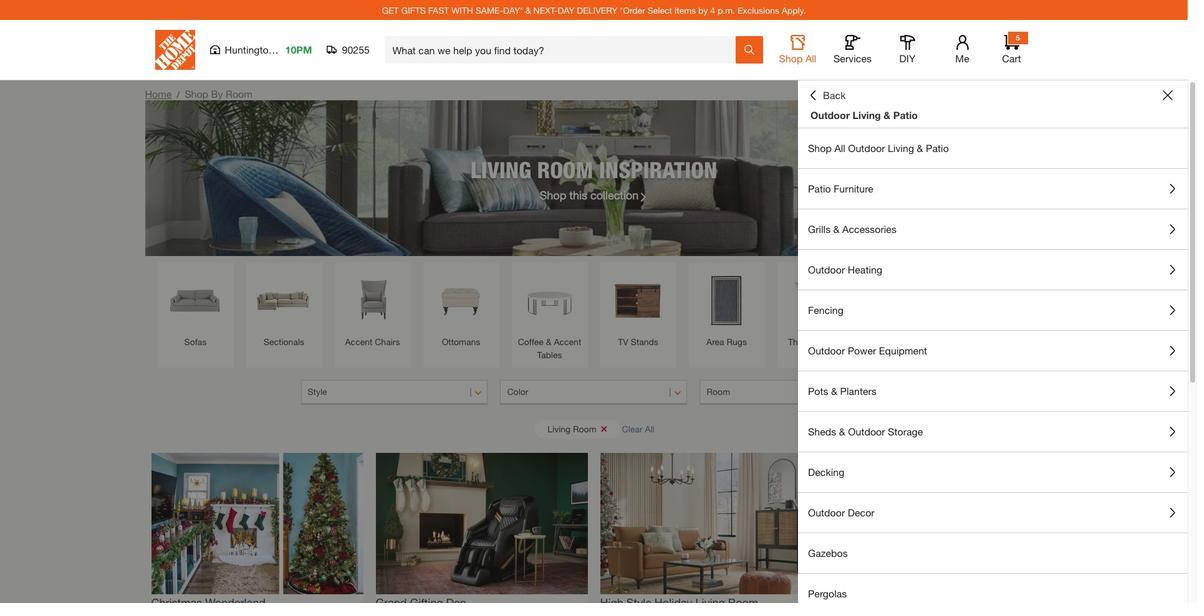 Task type: vqa. For each thing, say whether or not it's contained in the screenshot.
Living Room Button
yes



Task type: describe. For each thing, give the bounding box(es) containing it.
me
[[955, 52, 969, 64]]

accent chairs link
[[341, 269, 404, 349]]

decor
[[848, 507, 875, 519]]

4
[[710, 5, 715, 15]]

accent chairs image
[[341, 269, 404, 332]]

outdoor heating button
[[798, 250, 1188, 290]]

grills
[[808, 223, 831, 235]]

style
[[308, 387, 327, 397]]

the home depot logo image
[[155, 30, 195, 70]]

gazebos link
[[798, 534, 1188, 574]]

pergolas link
[[798, 574, 1188, 603]]

throw pillows
[[788, 337, 842, 347]]

exclusions
[[737, 5, 779, 15]]

pots
[[808, 385, 828, 397]]

tv stands
[[618, 337, 658, 347]]

cart 5
[[1002, 33, 1021, 64]]

room up this
[[537, 156, 593, 183]]

diy button
[[887, 35, 927, 65]]

day
[[558, 5, 574, 15]]

shop this collection link
[[540, 187, 648, 204]]

tv stands link
[[606, 269, 670, 349]]

accent inside accent chairs link
[[345, 337, 372, 347]]

coffee & accent tables
[[518, 337, 581, 360]]

outdoor decor
[[808, 507, 875, 519]]

cart
[[1002, 52, 1021, 64]]

accessories
[[842, 223, 896, 235]]

area rugs image
[[695, 269, 758, 332]]

next-
[[533, 5, 558, 15]]

with
[[451, 5, 473, 15]]

sectionals image
[[252, 269, 316, 332]]

tables
[[537, 350, 562, 360]]

feedback link image
[[1180, 211, 1197, 278]]

throw blankets link
[[872, 269, 935, 349]]

10pm
[[285, 44, 312, 55]]

grills & accessories button
[[798, 209, 1188, 249]]

items
[[674, 5, 696, 15]]

pots & planters
[[808, 385, 877, 397]]

home
[[145, 88, 172, 100]]

gazebos
[[808, 547, 848, 559]]

diy
[[899, 52, 915, 64]]

pergolas
[[808, 588, 847, 600]]

select
[[648, 5, 672, 15]]

outdoor left storage
[[848, 426, 885, 438]]

*order
[[620, 5, 645, 15]]

this
[[569, 188, 587, 202]]

by
[[211, 88, 223, 100]]

back
[[823, 89, 846, 101]]

/
[[177, 89, 180, 100]]

decking button
[[798, 453, 1188, 493]]

coffee & accent tables link
[[518, 269, 581, 362]]

sheds & outdoor storage
[[808, 426, 923, 438]]

day*
[[503, 5, 523, 15]]

throw for throw pillows
[[788, 337, 812, 347]]

inspiration
[[599, 156, 717, 183]]

shop all outdoor living & patio
[[808, 142, 949, 154]]

90255
[[342, 44, 370, 55]]

fast
[[428, 5, 449, 15]]

accent chairs
[[345, 337, 400, 347]]

outdoor for outdoor living & patio
[[810, 109, 850, 121]]

accent inside coffee & accent tables
[[554, 337, 581, 347]]

blankets
[[900, 337, 934, 347]]

living room inspiration
[[471, 156, 717, 183]]

services
[[834, 52, 872, 64]]

all for shop all
[[805, 52, 816, 64]]

delivery
[[577, 5, 617, 15]]

living inside button
[[548, 424, 571, 434]]

What can we help you find today? search field
[[392, 37, 735, 63]]

0 vertical spatial patio
[[893, 109, 918, 121]]

ottomans
[[442, 337, 480, 347]]

& inside coffee & accent tables
[[546, 337, 552, 347]]

park
[[277, 44, 297, 55]]

drawer close image
[[1163, 90, 1173, 100]]

huntington park
[[225, 44, 297, 55]]

same-
[[476, 5, 503, 15]]

shop all
[[779, 52, 816, 64]]

sofas
[[184, 337, 207, 347]]

outdoor for outdoor decor
[[808, 507, 845, 519]]

chairs
[[375, 337, 400, 347]]

stands
[[631, 337, 658, 347]]

90255 button
[[327, 44, 370, 56]]

throw for throw blankets
[[873, 337, 898, 347]]

menu containing shop all outdoor living & patio
[[798, 128, 1188, 603]]

fencing
[[808, 304, 843, 316]]

living room
[[548, 424, 596, 434]]

ottomans image
[[429, 269, 493, 332]]

room inside button
[[707, 387, 730, 397]]

shop all button
[[778, 35, 818, 65]]



Task type: locate. For each thing, give the bounding box(es) containing it.
room button
[[700, 380, 887, 405]]

huntington
[[225, 44, 274, 55]]

outdoor left decor
[[808, 507, 845, 519]]

shop for shop all outdoor living & patio
[[808, 142, 832, 154]]

outdoor left power on the right of the page
[[808, 345, 845, 357]]

room right by
[[226, 88, 252, 100]]

clear
[[622, 424, 642, 434]]

all right clear
[[645, 424, 654, 434]]

3 stretchy image image from the left
[[600, 453, 812, 595]]

shop inside "button"
[[779, 52, 803, 64]]

equipment
[[879, 345, 927, 357]]

sectionals
[[264, 337, 304, 347]]

shop for shop all
[[779, 52, 803, 64]]

outdoor living & patio
[[810, 109, 918, 121]]

2 horizontal spatial all
[[834, 142, 845, 154]]

style button
[[301, 380, 488, 405]]

2 vertical spatial all
[[645, 424, 654, 434]]

heating
[[848, 264, 882, 276]]

1 horizontal spatial throw
[[873, 337, 898, 347]]

outdoor decor button
[[798, 493, 1188, 533]]

all
[[805, 52, 816, 64], [834, 142, 845, 154], [645, 424, 654, 434]]

all inside button
[[645, 424, 654, 434]]

2 vertical spatial patio
[[808, 183, 831, 195]]

outdoor power equipment
[[808, 345, 927, 357]]

decking
[[808, 466, 844, 478]]

throw left blankets
[[873, 337, 898, 347]]

shop right /
[[185, 88, 208, 100]]

by
[[698, 5, 708, 15]]

home / shop by room
[[145, 88, 252, 100]]

shop for shop this collection
[[540, 188, 566, 202]]

throw blankets
[[873, 337, 934, 347]]

get gifts fast with same-day* & next-day delivery *order select items by 4 p.m. exclusions apply.
[[382, 5, 806, 15]]

storage
[[888, 426, 923, 438]]

back button
[[808, 89, 846, 102]]

get
[[382, 5, 399, 15]]

collection
[[590, 188, 639, 202]]

&
[[525, 5, 531, 15], [884, 109, 890, 121], [917, 142, 923, 154], [833, 223, 840, 235], [546, 337, 552, 347], [831, 385, 837, 397], [839, 426, 845, 438]]

outdoor down the back button on the top right
[[810, 109, 850, 121]]

2 horizontal spatial patio
[[926, 142, 949, 154]]

patio furniture
[[808, 183, 873, 195]]

services button
[[833, 35, 873, 65]]

area rugs
[[706, 337, 747, 347]]

apply.
[[782, 5, 806, 15]]

& inside 'button'
[[833, 223, 840, 235]]

1 throw from the left
[[788, 337, 812, 347]]

curtains & drapes image
[[960, 269, 1024, 332]]

menu
[[798, 128, 1188, 603]]

area
[[706, 337, 724, 347]]

outdoor for outdoor heating
[[808, 264, 845, 276]]

0 horizontal spatial all
[[645, 424, 654, 434]]

sheds & outdoor storage button
[[798, 412, 1188, 452]]

throw pillows image
[[783, 269, 847, 332]]

shop
[[779, 52, 803, 64], [185, 88, 208, 100], [808, 142, 832, 154], [540, 188, 566, 202]]

0 horizontal spatial patio
[[808, 183, 831, 195]]

1 vertical spatial all
[[834, 142, 845, 154]]

outdoor power equipment button
[[798, 331, 1188, 371]]

throw left the pillows
[[788, 337, 812, 347]]

home link
[[145, 88, 172, 100]]

accent
[[345, 337, 372, 347], [554, 337, 581, 347]]

1 accent from the left
[[345, 337, 372, 347]]

furniture
[[834, 183, 873, 195]]

ottomans link
[[429, 269, 493, 349]]

throw pillows link
[[783, 269, 847, 349]]

patio furniture button
[[798, 169, 1188, 209]]

0 horizontal spatial accent
[[345, 337, 372, 347]]

throw blankets image
[[872, 269, 935, 332]]

1 horizontal spatial patio
[[893, 109, 918, 121]]

stretchy image image
[[151, 453, 363, 595], [376, 453, 588, 595], [600, 453, 812, 595], [825, 453, 1036, 595]]

2 stretchy image image from the left
[[376, 453, 588, 595]]

5
[[1016, 33, 1020, 42]]

gifts
[[401, 5, 426, 15]]

sectionals link
[[252, 269, 316, 349]]

room down 'area'
[[707, 387, 730, 397]]

sofas image
[[164, 269, 227, 332]]

room
[[226, 88, 252, 100], [537, 156, 593, 183], [707, 387, 730, 397], [573, 424, 596, 434]]

shop all outdoor living & patio link
[[798, 128, 1188, 168]]

throw
[[788, 337, 812, 347], [873, 337, 898, 347]]

coffee
[[518, 337, 544, 347]]

room down "color" button
[[573, 424, 596, 434]]

color button
[[500, 380, 687, 405]]

all up the back button on the top right
[[805, 52, 816, 64]]

rugs
[[727, 337, 747, 347]]

accent up the tables in the bottom left of the page
[[554, 337, 581, 347]]

planters
[[840, 385, 877, 397]]

accent left chairs
[[345, 337, 372, 347]]

0 horizontal spatial throw
[[788, 337, 812, 347]]

me button
[[942, 35, 982, 65]]

clear all button
[[622, 418, 654, 441]]

pillows
[[815, 337, 842, 347]]

all inside "button"
[[805, 52, 816, 64]]

living room button
[[535, 420, 620, 439]]

patio inside button
[[808, 183, 831, 195]]

0 vertical spatial all
[[805, 52, 816, 64]]

all up "patio furniture"
[[834, 142, 845, 154]]

p.m.
[[718, 5, 735, 15]]

2 throw from the left
[[873, 337, 898, 347]]

2 accent from the left
[[554, 337, 581, 347]]

1 horizontal spatial accent
[[554, 337, 581, 347]]

coffee & accent tables image
[[518, 269, 581, 332]]

sheds
[[808, 426, 836, 438]]

tv
[[618, 337, 628, 347]]

power
[[848, 345, 876, 357]]

outdoor heating
[[808, 264, 882, 276]]

shop up "patio furniture"
[[808, 142, 832, 154]]

sofas link
[[164, 269, 227, 349]]

outdoor for outdoor power equipment
[[808, 345, 845, 357]]

shop left this
[[540, 188, 566, 202]]

tv stands image
[[606, 269, 670, 332]]

grills & accessories
[[808, 223, 896, 235]]

shop down apply. at the right of page
[[779, 52, 803, 64]]

1 stretchy image image from the left
[[151, 453, 363, 595]]

1 vertical spatial patio
[[926, 142, 949, 154]]

pots & planters button
[[798, 372, 1188, 411]]

room inside button
[[573, 424, 596, 434]]

all for shop all outdoor living & patio
[[834, 142, 845, 154]]

1 horizontal spatial all
[[805, 52, 816, 64]]

4 stretchy image image from the left
[[825, 453, 1036, 595]]

shop this collection
[[540, 188, 639, 202]]

outdoor down outdoor living & patio
[[848, 142, 885, 154]]

all for clear all
[[645, 424, 654, 434]]

outdoor left heating
[[808, 264, 845, 276]]

living
[[853, 109, 881, 121], [888, 142, 914, 154], [471, 156, 531, 183], [548, 424, 571, 434]]



